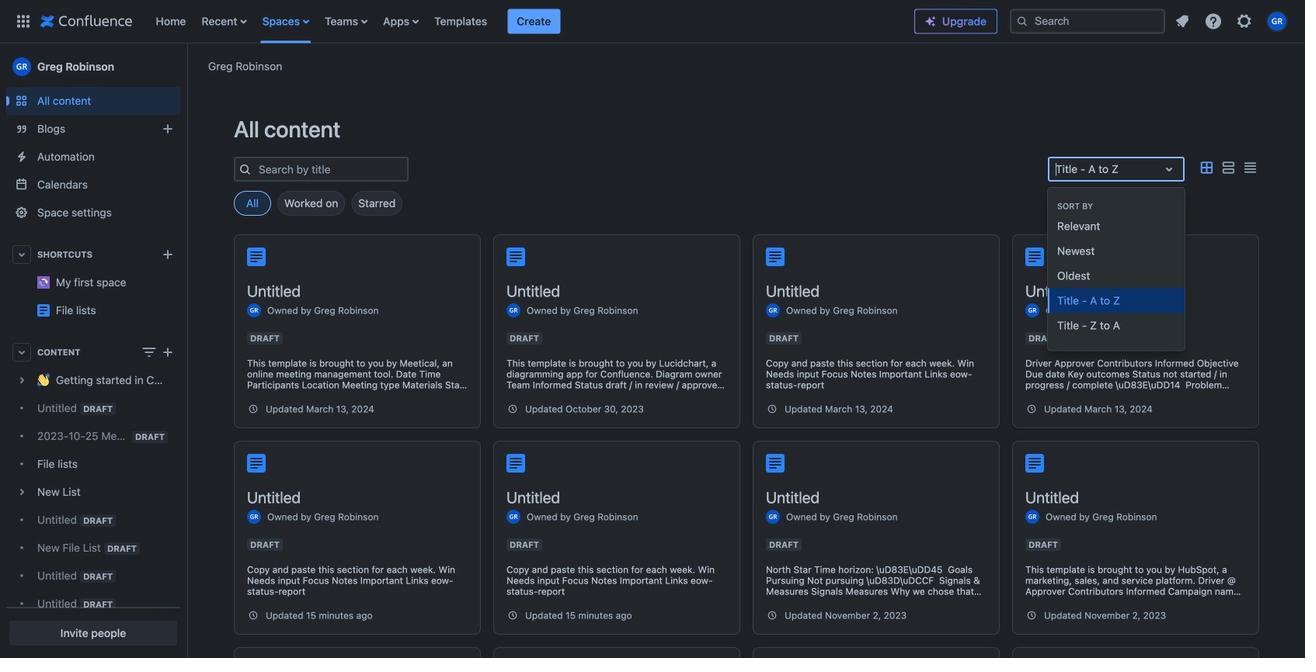 Task type: vqa. For each thing, say whether or not it's contained in the screenshot.
the rightmost Page icon
no



Task type: describe. For each thing, give the bounding box(es) containing it.
search image
[[1016, 15, 1029, 28]]

1 page image from the left
[[507, 455, 525, 473]]

global element
[[9, 0, 915, 43]]

list for "premium" image
[[1169, 7, 1296, 35]]

premium image
[[925, 15, 937, 28]]

collapse sidebar image
[[169, 51, 204, 82]]

appswitcher icon image
[[14, 12, 33, 31]]

compact list image
[[1241, 159, 1260, 177]]

cards image
[[1197, 159, 1216, 177]]

2 page image from the left
[[766, 455, 785, 473]]

space element
[[0, 44, 186, 659]]

tree inside space 'element'
[[6, 367, 180, 659]]

create a page image
[[159, 343, 177, 362]]

create a blog image
[[159, 120, 177, 138]]



Task type: locate. For each thing, give the bounding box(es) containing it.
1 horizontal spatial list
[[1169, 7, 1296, 35]]

list for "appswitcher icon"
[[148, 0, 915, 43]]

confluence image
[[40, 12, 132, 31], [40, 12, 132, 31]]

None text field
[[1056, 162, 1059, 177]]

page image
[[247, 248, 266, 267], [507, 248, 525, 267], [766, 248, 785, 267], [1026, 248, 1044, 267], [247, 455, 266, 473], [1026, 455, 1044, 473]]

list image
[[1219, 159, 1238, 177]]

Search field
[[1010, 9, 1165, 34]]

help icon image
[[1204, 12, 1223, 31]]

None search field
[[1010, 9, 1165, 34]]

tree
[[6, 367, 180, 659]]

0 horizontal spatial list
[[148, 0, 915, 43]]

list
[[148, 0, 915, 43], [1169, 7, 1296, 35]]

profile picture image
[[247, 304, 261, 318], [507, 304, 521, 318], [766, 304, 780, 318], [1026, 304, 1040, 318], [247, 510, 261, 524], [507, 510, 521, 524], [766, 510, 780, 524], [1026, 510, 1040, 524]]

settings icon image
[[1235, 12, 1254, 31]]

list item
[[508, 9, 560, 34]]

open image
[[1160, 160, 1179, 179]]

change view image
[[140, 343, 159, 362]]

0 horizontal spatial page image
[[507, 455, 525, 473]]

notification icon image
[[1173, 12, 1192, 31]]

add shortcut image
[[159, 246, 177, 264]]

Search by title field
[[254, 159, 407, 180]]

page image
[[507, 455, 525, 473], [766, 455, 785, 473]]

1 horizontal spatial page image
[[766, 455, 785, 473]]

list item inside "global" element
[[508, 9, 560, 34]]

file lists image
[[37, 305, 50, 317]]

banner
[[0, 0, 1305, 44]]



